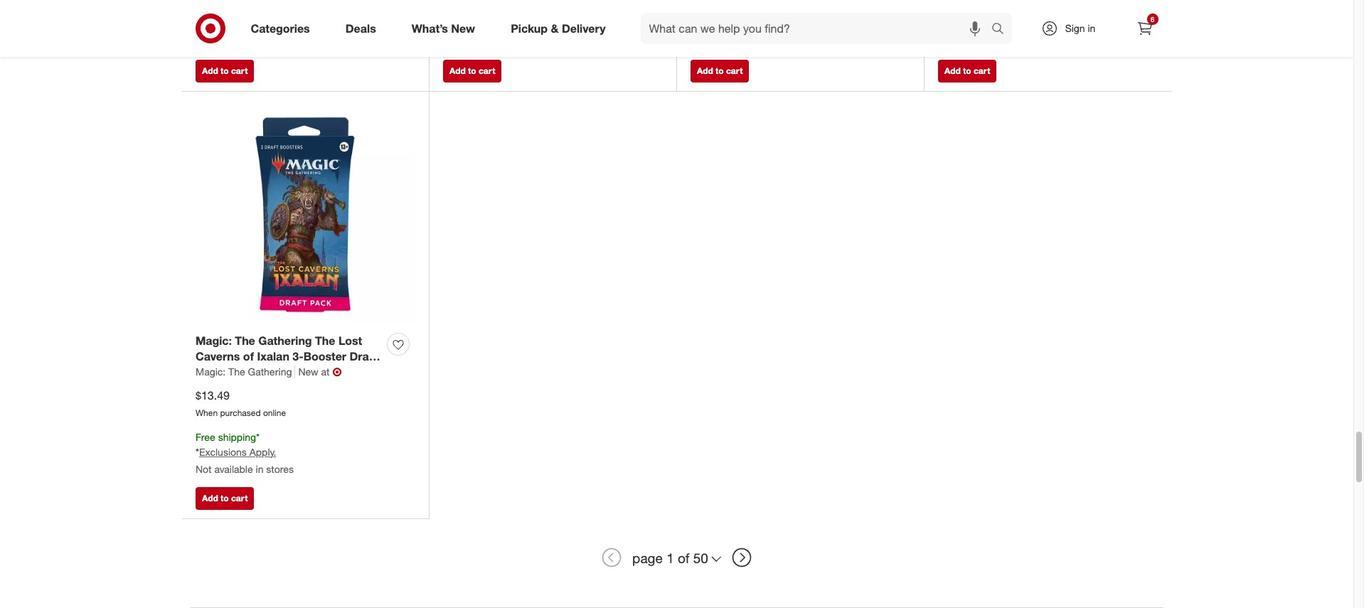 Task type: locate. For each thing, give the bounding box(es) containing it.
the inside magic: the gathering new at ¬
[[228, 366, 245, 378]]

deals
[[345, 21, 376, 35]]

new right what's
[[451, 21, 475, 35]]

add to cart button down search button
[[938, 59, 997, 82]]

magic: inside magic: the gathering the lost caverns of ixalan 3-booster draft pack
[[196, 333, 232, 347]]

hours
[[759, 35, 784, 47]]

1 vertical spatial magic:
[[196, 366, 226, 378]]

pickup
[[511, 21, 548, 35]]

1 available from the top
[[214, 9, 253, 21]]

0 horizontal spatial check
[[196, 24, 224, 36]]

* up in
[[691, 4, 694, 16]]

0 vertical spatial available
[[214, 9, 253, 21]]

1 vertical spatial gathering
[[248, 366, 292, 378]]

new down the 3-
[[298, 366, 318, 378]]

in
[[691, 21, 699, 33]]

0 horizontal spatial of
[[243, 350, 254, 364]]

sign in
[[1065, 22, 1096, 34]]

apply. down shipping
[[249, 446, 276, 458]]

$13.49 when purchased online
[[196, 389, 286, 418]]

gathering
[[258, 333, 312, 347], [248, 366, 292, 378]]

* down free
[[196, 446, 199, 458]]

not
[[196, 9, 212, 21], [196, 463, 212, 475]]

categories
[[251, 21, 310, 35]]

check nearby stores
[[443, 21, 535, 33]]

magic: down caverns
[[196, 366, 226, 378]]

in right sign
[[1088, 22, 1096, 34]]

of inside magic: the gathering the lost caverns of ixalan 3-booster draft pack
[[243, 350, 254, 364]]

¬
[[333, 365, 342, 379]]

0 horizontal spatial *
[[196, 446, 199, 458]]

0 vertical spatial *
[[691, 4, 694, 16]]

magic: up caverns
[[196, 333, 232, 347]]

add to cart button down free shipping * * exclusions apply. not available in stores
[[196, 487, 254, 510]]

the for ¬
[[228, 366, 245, 378]]

exclusions apply. button up stock
[[694, 3, 771, 17]]

0 horizontal spatial exclusions
[[199, 446, 247, 458]]

1 vertical spatial *
[[256, 431, 260, 443]]

available
[[214, 9, 253, 21], [214, 463, 253, 475]]

magic: the gathering the lost caverns of ixalan 3-booster draft pack image
[[196, 105, 415, 324], [196, 105, 415, 324]]

0 vertical spatial new
[[451, 21, 475, 35]]

2 available from the top
[[214, 463, 253, 475]]

at inside * exclusions apply. in stock at  hollywood galaxy ready within 2 hours with pickup
[[729, 21, 737, 33]]

in
[[1088, 22, 1096, 34], [256, 463, 263, 475]]

of right "1"
[[678, 550, 690, 566]]

search button
[[985, 13, 1019, 47]]

gathering inside magic: the gathering new at ¬
[[248, 366, 292, 378]]

available inside not available at check nearby stores
[[214, 9, 253, 21]]

ready
[[691, 35, 719, 47]]

add to cart button down check nearby stores
[[443, 59, 502, 82]]

What can we help you find? suggestions appear below search field
[[641, 13, 995, 44]]

apply. inside free shipping * * exclusions apply. not available in stores
[[249, 446, 276, 458]]

2 horizontal spatial at
[[729, 21, 737, 33]]

gathering down ixalan
[[248, 366, 292, 378]]

page 1 of 50 button
[[626, 542, 728, 573]]

online
[[263, 408, 286, 418]]

magic: the gathering link
[[196, 365, 296, 379]]

what's new
[[412, 21, 475, 35]]

to
[[221, 65, 229, 76], [468, 65, 476, 76], [716, 65, 724, 76], [963, 65, 971, 76], [221, 493, 229, 504]]

in inside free shipping * * exclusions apply. not available in stores
[[256, 463, 263, 475]]

0 vertical spatial not
[[196, 9, 212, 21]]

add to cart button
[[196, 59, 254, 82], [443, 59, 502, 82], [691, 59, 749, 82], [938, 59, 997, 82], [196, 487, 254, 510]]

lost
[[339, 333, 362, 347]]

0 horizontal spatial new
[[298, 366, 318, 378]]

apply.
[[745, 4, 771, 16], [249, 446, 276, 458]]

1 magic: from the top
[[196, 333, 232, 347]]

add to cart button down not available at check nearby stores
[[196, 59, 254, 82]]

add
[[202, 65, 218, 76], [450, 65, 466, 76], [697, 65, 713, 76], [945, 65, 961, 76], [202, 493, 218, 504]]

exclusions apply. button
[[694, 3, 771, 17], [199, 445, 276, 459]]

magic:
[[196, 333, 232, 347], [196, 366, 226, 378]]

3-
[[293, 350, 304, 364]]

exclusions inside free shipping * * exclusions apply. not available in stores
[[199, 446, 247, 458]]

0 vertical spatial magic:
[[196, 333, 232, 347]]

0 vertical spatial gathering
[[258, 333, 312, 347]]

1 horizontal spatial check
[[443, 21, 472, 33]]

of inside dropdown button
[[678, 550, 690, 566]]

exclusions apply. button down shipping
[[199, 445, 276, 459]]

of
[[243, 350, 254, 364], [678, 550, 690, 566]]

1 vertical spatial new
[[298, 366, 318, 378]]

6
[[1151, 15, 1155, 23]]

not inside not available at check nearby stores
[[196, 9, 212, 21]]

in down shipping
[[256, 463, 263, 475]]

0 horizontal spatial nearby
[[227, 24, 258, 36]]

page 1 of 50
[[632, 550, 708, 566]]

not available at check nearby stores
[[196, 9, 288, 36]]

what's
[[412, 21, 448, 35]]

exclusions
[[694, 4, 742, 16], [199, 446, 247, 458]]

stores inside free shipping * * exclusions apply. not available in stores
[[266, 463, 294, 475]]

add to cart down free shipping * * exclusions apply. not available in stores
[[202, 493, 248, 504]]

within
[[722, 35, 748, 47]]

the
[[235, 333, 255, 347], [315, 333, 335, 347], [228, 366, 245, 378]]

cart down search button
[[974, 65, 990, 76]]

1 horizontal spatial exclusions
[[694, 4, 742, 16]]

deals link
[[333, 13, 394, 44]]

0 horizontal spatial in
[[256, 463, 263, 475]]

2 horizontal spatial *
[[691, 4, 694, 16]]

*
[[691, 4, 694, 16], [256, 431, 260, 443], [196, 446, 199, 458]]

exclusions inside * exclusions apply. in stock at  hollywood galaxy ready within 2 hours with pickup
[[694, 4, 742, 16]]

0 vertical spatial exclusions apply. button
[[694, 3, 771, 17]]

stores
[[508, 21, 535, 33], [260, 24, 288, 36], [266, 463, 294, 475]]

new inside "link"
[[451, 21, 475, 35]]

check nearby stores button
[[443, 20, 535, 34], [196, 23, 288, 37]]

add to cart down within
[[697, 65, 743, 76]]

0 vertical spatial apply.
[[745, 4, 771, 16]]

1 vertical spatial not
[[196, 463, 212, 475]]

the down caverns
[[228, 366, 245, 378]]

check
[[443, 21, 472, 33], [196, 24, 224, 36]]

add to cart
[[202, 65, 248, 76], [450, 65, 495, 76], [697, 65, 743, 76], [945, 65, 990, 76], [202, 493, 248, 504]]

1 horizontal spatial at
[[321, 366, 330, 378]]

* down "purchased"
[[256, 431, 260, 443]]

0 horizontal spatial apply.
[[249, 446, 276, 458]]

exclusions up stock
[[694, 4, 742, 16]]

cart
[[231, 65, 248, 76], [479, 65, 495, 76], [726, 65, 743, 76], [974, 65, 990, 76], [231, 493, 248, 504]]

new inside magic: the gathering new at ¬
[[298, 366, 318, 378]]

free shipping * * exclusions apply. not available in stores
[[196, 431, 294, 475]]

1 vertical spatial apply.
[[249, 446, 276, 458]]

gathering inside magic: the gathering the lost caverns of ixalan 3-booster draft pack
[[258, 333, 312, 347]]

1 horizontal spatial nearby
[[475, 21, 505, 33]]

2 not from the top
[[196, 463, 212, 475]]

at
[[256, 9, 264, 21], [729, 21, 737, 33], [321, 366, 330, 378]]

the up caverns
[[235, 333, 255, 347]]

stores inside not available at check nearby stores
[[260, 24, 288, 36]]

exclusions down shipping
[[199, 446, 247, 458]]

apply. up hollywood
[[745, 4, 771, 16]]

cart down within
[[726, 65, 743, 76]]

purchased
[[220, 408, 261, 418]]

1 horizontal spatial *
[[256, 431, 260, 443]]

add to cart down not available at check nearby stores
[[202, 65, 248, 76]]

0 vertical spatial of
[[243, 350, 254, 364]]

1 vertical spatial available
[[214, 463, 253, 475]]

0 horizontal spatial at
[[256, 9, 264, 21]]

ixalan
[[257, 350, 289, 364]]

add to cart down search button
[[945, 65, 990, 76]]

check inside not available at check nearby stores
[[196, 24, 224, 36]]

of up magic: the gathering link
[[243, 350, 254, 364]]

magic: inside magic: the gathering new at ¬
[[196, 366, 226, 378]]

pickup & delivery
[[511, 21, 606, 35]]

0 vertical spatial exclusions
[[694, 4, 742, 16]]

magic: for magic: the gathering the lost caverns of ixalan 3-booster draft pack
[[196, 333, 232, 347]]

gathering up ixalan
[[258, 333, 312, 347]]

1 not from the top
[[196, 9, 212, 21]]

0 horizontal spatial exclusions apply. button
[[199, 445, 276, 459]]

0 vertical spatial in
[[1088, 22, 1096, 34]]

with
[[787, 35, 805, 47]]

pack
[[196, 366, 222, 380]]

1 vertical spatial of
[[678, 550, 690, 566]]

new
[[451, 21, 475, 35], [298, 366, 318, 378]]

2 magic: from the top
[[196, 366, 226, 378]]

1 horizontal spatial of
[[678, 550, 690, 566]]

1 vertical spatial in
[[256, 463, 263, 475]]

1
[[667, 550, 674, 566]]

the up booster on the left bottom of the page
[[315, 333, 335, 347]]

1 horizontal spatial apply.
[[745, 4, 771, 16]]

6 link
[[1129, 13, 1160, 44]]

1 horizontal spatial new
[[451, 21, 475, 35]]

pickup & delivery link
[[499, 13, 623, 44]]

1 vertical spatial exclusions
[[199, 446, 247, 458]]

nearby
[[475, 21, 505, 33], [227, 24, 258, 36]]

stock
[[702, 21, 726, 33]]

1 horizontal spatial exclusions apply. button
[[694, 3, 771, 17]]



Task type: vqa. For each thing, say whether or not it's contained in the screenshot.
2pm in Delivery As soon as 2pm today
no



Task type: describe. For each thing, give the bounding box(es) containing it.
draft
[[350, 350, 377, 364]]

booster
[[304, 350, 346, 364]]

check inside button
[[443, 21, 472, 33]]

magic: the gathering the lost caverns of ixalan 3-booster draft pack
[[196, 333, 377, 380]]

magic: the gathering new at ¬
[[196, 365, 342, 379]]

$13.49
[[196, 389, 230, 403]]

shipping
[[218, 431, 256, 443]]

1 horizontal spatial in
[[1088, 22, 1096, 34]]

when
[[196, 408, 218, 418]]

cart down check nearby stores
[[479, 65, 495, 76]]

at inside not available at check nearby stores
[[256, 9, 264, 21]]

search
[[985, 22, 1019, 37]]

2
[[751, 35, 756, 47]]

not inside free shipping * * exclusions apply. not available in stores
[[196, 463, 212, 475]]

* inside * exclusions apply. in stock at  hollywood galaxy ready within 2 hours with pickup
[[691, 4, 694, 16]]

sign in link
[[1029, 13, 1118, 44]]

pickup
[[808, 35, 838, 47]]

2 vertical spatial *
[[196, 446, 199, 458]]

magic: for magic: the gathering new at ¬
[[196, 366, 226, 378]]

available inside free shipping * * exclusions apply. not available in stores
[[214, 463, 253, 475]]

magic: the gathering the lost caverns of ixalan 3-booster draft pack link
[[196, 333, 381, 380]]

cart down not available at check nearby stores
[[231, 65, 248, 76]]

50
[[693, 550, 708, 566]]

galaxy
[[790, 21, 820, 33]]

add to cart down check nearby stores
[[450, 65, 495, 76]]

1 vertical spatial exclusions apply. button
[[199, 445, 276, 459]]

caverns
[[196, 350, 240, 364]]

categories link
[[239, 13, 328, 44]]

0 horizontal spatial check nearby stores button
[[196, 23, 288, 37]]

gathering for the
[[258, 333, 312, 347]]

apply. inside * exclusions apply. in stock at  hollywood galaxy ready within 2 hours with pickup
[[745, 4, 771, 16]]

&
[[551, 21, 559, 35]]

cart down free shipping * * exclusions apply. not available in stores
[[231, 493, 248, 504]]

1 horizontal spatial check nearby stores button
[[443, 20, 535, 34]]

gathering for new
[[248, 366, 292, 378]]

add to cart button down within
[[691, 59, 749, 82]]

sign
[[1065, 22, 1085, 34]]

nearby inside not available at check nearby stores
[[227, 24, 258, 36]]

page
[[632, 550, 663, 566]]

delivery
[[562, 21, 606, 35]]

the for caverns
[[235, 333, 255, 347]]

* exclusions apply. in stock at  hollywood galaxy ready within 2 hours with pickup
[[691, 4, 838, 47]]

hollywood
[[740, 21, 787, 33]]

at inside magic: the gathering new at ¬
[[321, 366, 330, 378]]

free
[[196, 431, 215, 443]]

what's new link
[[400, 13, 493, 44]]



